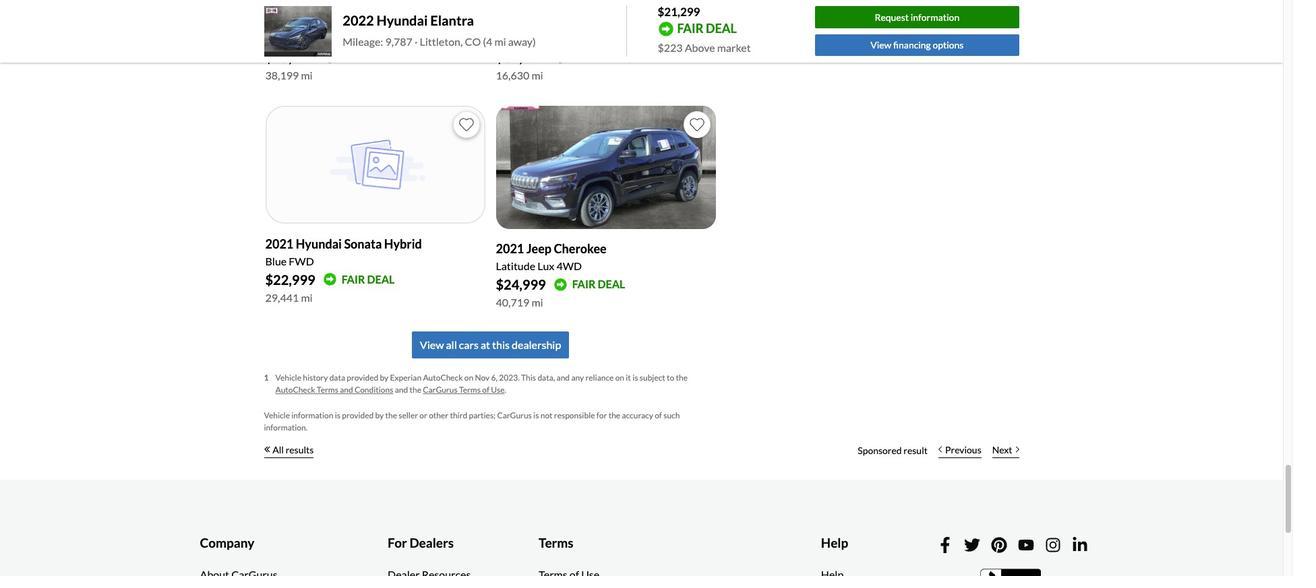 Task type: locate. For each thing, give the bounding box(es) containing it.
data
[[329, 373, 345, 383]]

willys crew cab 4wd
[[496, 32, 602, 45]]

elantra
[[430, 12, 474, 29], [344, 14, 384, 29]]

on left it
[[615, 373, 624, 383]]

this
[[492, 339, 510, 352]]

1 vertical spatial of
[[655, 411, 662, 421]]

fair deal for $15,999
[[342, 51, 395, 63]]

mi down "$22,999"
[[301, 291, 313, 304]]

deal down cherokee
[[598, 278, 625, 291]]

result
[[904, 445, 928, 456]]

terms
[[317, 385, 338, 395], [459, 385, 481, 395], [539, 536, 574, 551]]

4wd inside 2021 jeep cherokee latitude lux 4wd
[[557, 260, 582, 273]]

cargurus inside 1 vehicle history data provided by experian autocheck on nov 6, 2023. this data, and any reliance on it is subject to the autocheck terms and conditions and the cargurus terms of use .
[[423, 385, 458, 395]]

deal for $36,699
[[607, 51, 635, 63]]

next
[[992, 444, 1012, 456]]

2021 up latitude
[[496, 242, 524, 256]]

1 vertical spatial fwd
[[289, 255, 314, 268]]

1 horizontal spatial 2021
[[496, 242, 524, 256]]

such
[[664, 411, 680, 421]]

0 horizontal spatial elantra
[[344, 14, 384, 29]]

fair deal
[[342, 51, 395, 63], [342, 273, 395, 286], [572, 278, 625, 291]]

autocheck up cargurus terms of use link
[[423, 373, 463, 383]]

and left any
[[557, 373, 570, 383]]

0 horizontal spatial 2021
[[265, 237, 293, 251]]

information inside button
[[911, 11, 960, 23]]

information for request
[[911, 11, 960, 23]]

cab
[[555, 32, 574, 45]]

0 vertical spatial of
[[482, 385, 489, 395]]

0 vertical spatial provided
[[347, 373, 378, 383]]

fair deal image for $15,999
[[323, 51, 336, 64]]

elantra inside 2019 hyundai elantra sel fwd
[[344, 14, 384, 29]]

deal down sonata
[[367, 273, 395, 286]]

sonata
[[344, 237, 382, 251]]

2021 inside 2021 jeep cherokee latitude lux 4wd
[[496, 242, 524, 256]]

fair down mileage: in the top left of the page
[[342, 51, 365, 63]]

and
[[557, 373, 570, 383], [340, 385, 353, 395], [395, 385, 408, 395]]

0 horizontal spatial autocheck
[[275, 385, 315, 395]]

mi
[[495, 35, 506, 48], [301, 69, 313, 82], [532, 69, 543, 82], [301, 291, 313, 304], [532, 296, 543, 309]]

for
[[597, 411, 607, 421]]

fwd inside 2021 hyundai sonata hybrid blue fwd
[[289, 255, 314, 268]]

0 horizontal spatial and
[[340, 385, 353, 395]]

autocheck down history
[[275, 385, 315, 395]]

0 vertical spatial view
[[871, 39, 892, 51]]

on up cargurus terms of use link
[[464, 373, 473, 383]]

results
[[286, 444, 314, 456]]

by
[[380, 373, 389, 383], [375, 411, 384, 421]]

0 horizontal spatial terms
[[317, 385, 338, 395]]

1 vertical spatial information
[[291, 411, 333, 421]]

0 horizontal spatial view
[[420, 339, 444, 352]]

0 vertical spatial by
[[380, 373, 389, 383]]

information inside vehicle information is provided by the seller or other third parties; cargurus is not responsible for the accuracy of such information.
[[291, 411, 333, 421]]

information up 'options'
[[911, 11, 960, 23]]

mi down $36,699
[[532, 69, 543, 82]]

provided up conditions
[[347, 373, 378, 383]]

4wd
[[576, 32, 602, 45], [557, 260, 582, 273]]

view financing options button
[[815, 34, 1019, 56]]

fair deal down cherokee
[[572, 278, 625, 291]]

elantra up mileage: in the top left of the page
[[344, 14, 384, 29]]

mi down $15,999
[[301, 69, 313, 82]]

request information
[[875, 11, 960, 23]]

hyundai inside 2019 hyundai elantra sel fwd
[[296, 14, 342, 29]]

1 horizontal spatial of
[[655, 411, 662, 421]]

vehicle
[[275, 373, 301, 383], [264, 411, 290, 421]]

autocheck
[[423, 373, 463, 383], [275, 385, 315, 395]]

1 horizontal spatial information
[[911, 11, 960, 23]]

hyundai right 2019
[[296, 14, 342, 29]]

hyundai inside the '2022 hyundai elantra mileage: 9,787 · littleton, co (4 mi away)'
[[377, 12, 428, 29]]

1 vertical spatial view
[[420, 339, 444, 352]]

fwd up "$22,999"
[[289, 255, 314, 268]]

dealership
[[512, 339, 561, 352]]

16,630 mi
[[496, 69, 543, 82]]

vehicle inside vehicle information is provided by the seller or other third parties; cargurus is not responsible for the accuracy of such information.
[[264, 411, 290, 421]]

fair deal for $22,999
[[342, 273, 395, 286]]

previous link
[[933, 436, 987, 465]]

other
[[429, 411, 448, 421]]

2021 up blue
[[265, 237, 293, 251]]

hyundai inside 2021 hyundai sonata hybrid blue fwd
[[296, 237, 342, 251]]

fair deal image down 2019 hyundai elantra sel fwd
[[323, 51, 336, 64]]

fair deal image down lux on the left top of the page
[[554, 278, 567, 291]]

reliance
[[586, 373, 614, 383]]

information up information.
[[291, 411, 333, 421]]

vehicle up information.
[[264, 411, 290, 421]]

the down experian
[[410, 385, 421, 395]]

next link
[[987, 436, 1025, 465]]

0 vertical spatial fwd
[[285, 32, 310, 45]]

1 horizontal spatial view
[[871, 39, 892, 51]]

fwd up $15,999
[[285, 32, 310, 45]]

1 vertical spatial vehicle
[[264, 411, 290, 421]]

deal
[[367, 51, 395, 63], [607, 51, 635, 63], [367, 273, 395, 286], [598, 278, 625, 291]]

autocheck terms and conditions link
[[275, 385, 393, 395]]

by up conditions
[[380, 373, 389, 383]]

deal down mileage: in the top left of the page
[[367, 51, 395, 63]]

2021 for $22,999
[[265, 237, 293, 251]]

fair
[[342, 51, 365, 63], [342, 273, 365, 286], [572, 278, 596, 291]]

fwd
[[285, 32, 310, 45], [289, 255, 314, 268]]

16,630
[[496, 69, 529, 82]]

mi right (4
[[495, 35, 506, 48]]

fair down 2021 hyundai sonata hybrid blue fwd
[[342, 273, 365, 286]]

it
[[626, 373, 631, 383]]

chevron left image
[[939, 447, 942, 453]]

0 horizontal spatial of
[[482, 385, 489, 395]]

view left all
[[420, 339, 444, 352]]

1 horizontal spatial autocheck
[[423, 373, 463, 383]]

0 horizontal spatial information
[[291, 411, 333, 421]]

0 vertical spatial cargurus
[[423, 385, 458, 395]]

0 horizontal spatial on
[[464, 373, 473, 383]]

fwd inside 2019 hyundai elantra sel fwd
[[285, 32, 310, 45]]

1 vertical spatial provided
[[342, 411, 374, 421]]

(4
[[483, 35, 492, 48]]

fair down cherokee
[[572, 278, 596, 291]]

cargurus up other
[[423, 385, 458, 395]]

of inside 1 vehicle history data provided by experian autocheck on nov 6, 2023. this data, and any reliance on it is subject to the autocheck terms and conditions and the cargurus terms of use .
[[482, 385, 489, 395]]

littleton,
[[420, 35, 463, 48]]

any
[[571, 373, 584, 383]]

0 vertical spatial vehicle
[[275, 373, 301, 383]]

1 vertical spatial 4wd
[[557, 260, 582, 273]]

by down conditions
[[375, 411, 384, 421]]

fair
[[677, 21, 704, 36]]

the right the for
[[609, 411, 620, 421]]

provided down conditions
[[342, 411, 374, 421]]

cargurus down .
[[497, 411, 532, 421]]

1 horizontal spatial cargurus
[[497, 411, 532, 421]]

1 horizontal spatial elantra
[[430, 12, 474, 29]]

deal right good
[[607, 51, 635, 63]]

nov
[[475, 373, 490, 383]]

and down data
[[340, 385, 353, 395]]

mileage:
[[343, 35, 383, 48]]

options
[[933, 39, 964, 51]]

hyundai for 2021
[[296, 237, 342, 251]]

cargurus
[[423, 385, 458, 395], [497, 411, 532, 421]]

2021 inside 2021 hyundai sonata hybrid blue fwd
[[265, 237, 293, 251]]

hyundai left sonata
[[296, 237, 342, 251]]

2021
[[265, 237, 293, 251], [496, 242, 524, 256]]

is inside 1 vehicle history data provided by experian autocheck on nov 6, 2023. this data, and any reliance on it is subject to the autocheck terms and conditions and the cargurus terms of use .
[[633, 373, 638, 383]]

and down experian
[[395, 385, 408, 395]]

2022 hyundai elantra image
[[264, 6, 332, 57]]

jeep
[[526, 242, 552, 256]]

1
[[264, 373, 269, 383]]

is left not
[[533, 411, 539, 421]]

0 horizontal spatial cargurus
[[423, 385, 458, 395]]

2019 hyundai elantra sel fwd
[[265, 14, 384, 45]]

good deal image
[[554, 51, 567, 64]]

chevron double left image
[[264, 447, 270, 453]]

view for view financing options
[[871, 39, 892, 51]]

to
[[667, 373, 674, 383]]

mi down $24,999
[[532, 296, 543, 309]]

0 vertical spatial autocheck
[[423, 373, 463, 383]]

click for the bbb business review of this auto listing service in cambridge ma image
[[980, 568, 1045, 576]]

sponsored result
[[858, 445, 928, 456]]

1 vertical spatial cargurus
[[497, 411, 532, 421]]

lux
[[537, 260, 554, 273]]

fair deal for $24,999
[[572, 278, 625, 291]]

provided
[[347, 373, 378, 383], [342, 411, 374, 421]]

of left such
[[655, 411, 662, 421]]

fair deal
[[677, 21, 737, 36]]

view down request
[[871, 39, 892, 51]]

hyundai up 9,787
[[377, 12, 428, 29]]

is down autocheck terms and conditions link
[[335, 411, 341, 421]]

vehicle information is provided by the seller or other third parties; cargurus is not responsible for the accuracy of such information.
[[264, 411, 680, 433]]

sponsored
[[858, 445, 902, 456]]

on
[[464, 373, 473, 383], [615, 373, 624, 383]]

sel
[[265, 32, 283, 45]]

vehicle right 1
[[275, 373, 301, 383]]

elantra up littleton,
[[430, 12, 474, 29]]

2021 hyundai sonata hybrid image
[[265, 106, 485, 224]]

fair deal image
[[323, 51, 336, 64], [323, 273, 336, 286], [554, 278, 567, 291]]

of left use
[[482, 385, 489, 395]]

1 horizontal spatial on
[[615, 373, 624, 383]]

view
[[871, 39, 892, 51], [420, 339, 444, 352]]

1 vertical spatial by
[[375, 411, 384, 421]]

fair deal down mileage: in the top left of the page
[[342, 51, 395, 63]]

by inside vehicle information is provided by the seller or other third parties; cargurus is not responsible for the accuracy of such information.
[[375, 411, 384, 421]]

not
[[541, 411, 553, 421]]

view inside button
[[871, 39, 892, 51]]

hyundai
[[377, 12, 428, 29], [296, 14, 342, 29], [296, 237, 342, 251]]

0 vertical spatial 4wd
[[576, 32, 602, 45]]

deal for $24,999
[[598, 278, 625, 291]]

elantra inside the '2022 hyundai elantra mileage: 9,787 · littleton, co (4 mi away)'
[[430, 12, 474, 29]]

by inside 1 vehicle history data provided by experian autocheck on nov 6, 2023. this data, and any reliance on it is subject to the autocheck terms and conditions and the cargurus terms of use .
[[380, 373, 389, 383]]

fair for $22,999
[[342, 273, 365, 286]]

29,441 mi
[[265, 291, 313, 304]]

view all cars at this dealership
[[420, 339, 561, 352]]

29,441
[[265, 291, 299, 304]]

mi for $36,699
[[532, 69, 543, 82]]

0 vertical spatial information
[[911, 11, 960, 23]]

dealers
[[410, 536, 454, 551]]

2 horizontal spatial terms
[[539, 536, 574, 551]]

vehicle inside 1 vehicle history data provided by experian autocheck on nov 6, 2023. this data, and any reliance on it is subject to the autocheck terms and conditions and the cargurus terms of use .
[[275, 373, 301, 383]]

fair deal image down 2021 hyundai sonata hybrid blue fwd
[[323, 273, 336, 286]]

fair deal down sonata
[[342, 273, 395, 286]]

4wd down cherokee
[[557, 260, 582, 273]]

4wd up good
[[576, 32, 602, 45]]

is right it
[[633, 373, 638, 383]]

1 horizontal spatial terms
[[459, 385, 481, 395]]

all results
[[273, 444, 314, 456]]

2 horizontal spatial is
[[633, 373, 638, 383]]

2021 jeep cherokee image
[[496, 106, 716, 230]]

good
[[572, 51, 605, 63]]



Task type: describe. For each thing, give the bounding box(es) containing it.
information for vehicle
[[291, 411, 333, 421]]

cherokee
[[554, 242, 607, 256]]

fair for $15,999
[[342, 51, 365, 63]]

mi for $22,999
[[301, 291, 313, 304]]

1 vertical spatial autocheck
[[275, 385, 315, 395]]

elantra for 2022
[[430, 12, 474, 29]]

the right to
[[676, 373, 688, 383]]

above
[[685, 41, 715, 54]]

all
[[446, 339, 457, 352]]

blue
[[265, 255, 287, 268]]

$223 above market
[[658, 41, 751, 54]]

seller
[[399, 411, 418, 421]]

experian
[[390, 373, 422, 383]]

6,
[[491, 373, 498, 383]]

provided inside vehicle information is provided by the seller or other third parties; cargurus is not responsible for the accuracy of such information.
[[342, 411, 374, 421]]

0 horizontal spatial is
[[335, 411, 341, 421]]

$21,299
[[658, 5, 700, 19]]

the left seller
[[385, 411, 397, 421]]

financing
[[893, 39, 931, 51]]

crew
[[527, 32, 553, 45]]

co
[[465, 35, 481, 48]]

2 on from the left
[[615, 373, 624, 383]]

elantra for 2019
[[344, 14, 384, 29]]

view all cars at this dealership link
[[412, 332, 569, 359]]

2019
[[265, 14, 293, 29]]

subject
[[640, 373, 665, 383]]

1 horizontal spatial and
[[395, 385, 408, 395]]

latitude
[[496, 260, 535, 273]]

2022 hyundai elantra mileage: 9,787 · littleton, co (4 mi away)
[[343, 12, 536, 48]]

hyundai for 2022
[[377, 12, 428, 29]]

38,199 mi
[[265, 69, 313, 82]]

fair deal image for $24,999
[[554, 278, 567, 291]]

deal for $15,999
[[367, 51, 395, 63]]

cars
[[459, 339, 479, 352]]

data,
[[538, 373, 555, 383]]

40,719 mi
[[496, 296, 543, 309]]

view for view all cars at this dealership
[[420, 339, 444, 352]]

40,719
[[496, 296, 529, 309]]

for dealers
[[388, 536, 454, 551]]

2 horizontal spatial and
[[557, 373, 570, 383]]

accuracy
[[622, 411, 653, 421]]

mi inside the '2022 hyundai elantra mileage: 9,787 · littleton, co (4 mi away)'
[[495, 35, 506, 48]]

responsible
[[554, 411, 595, 421]]

third
[[450, 411, 467, 421]]

mi for $15,999
[[301, 69, 313, 82]]

.
[[505, 385, 506, 395]]

cargurus inside vehicle information is provided by the seller or other third parties; cargurus is not responsible for the accuracy of such information.
[[497, 411, 532, 421]]

parties;
[[469, 411, 496, 421]]

of inside vehicle information is provided by the seller or other third parties; cargurus is not responsible for the accuracy of such information.
[[655, 411, 662, 421]]

deal
[[706, 21, 737, 36]]

$22,999
[[265, 272, 315, 288]]

help
[[821, 536, 848, 551]]

hybrid
[[384, 237, 422, 251]]

all results link
[[264, 436, 314, 465]]

1 vehicle history data provided by experian autocheck on nov 6, 2023. this data, and any reliance on it is subject to the autocheck terms and conditions and the cargurus terms of use .
[[264, 373, 688, 395]]

$223
[[658, 41, 683, 54]]

chevron right image
[[1016, 447, 1019, 453]]

1 on from the left
[[464, 373, 473, 383]]

cargurus terms of use link
[[423, 385, 505, 395]]

$36,699
[[496, 49, 546, 65]]

2022
[[343, 12, 374, 29]]

1 horizontal spatial is
[[533, 411, 539, 421]]

provided inside 1 vehicle history data provided by experian autocheck on nov 6, 2023. this data, and any reliance on it is subject to the autocheck terms and conditions and the cargurus terms of use .
[[347, 373, 378, 383]]

hyundai for 2019
[[296, 14, 342, 29]]

or
[[420, 411, 427, 421]]

market
[[717, 41, 751, 54]]

mi for $24,999
[[532, 296, 543, 309]]

previous
[[945, 444, 982, 456]]

38,199
[[265, 69, 299, 82]]

fair for $24,999
[[572, 278, 596, 291]]

2021 for $24,999
[[496, 242, 524, 256]]

2021 hyundai sonata hybrid blue fwd
[[265, 237, 422, 268]]

all
[[273, 444, 284, 456]]

request information button
[[815, 6, 1019, 28]]

for
[[388, 536, 407, 551]]

$15,999
[[265, 49, 315, 65]]

2021 jeep cherokee latitude lux 4wd
[[496, 242, 607, 273]]

deal for $22,999
[[367, 273, 395, 286]]

information.
[[264, 423, 308, 433]]

9,787
[[385, 35, 413, 48]]

willys
[[496, 32, 525, 45]]

history
[[303, 373, 328, 383]]

request
[[875, 11, 909, 23]]

$24,999
[[496, 277, 546, 293]]

2023.
[[499, 373, 520, 383]]

fair deal image for $22,999
[[323, 273, 336, 286]]

conditions
[[355, 385, 393, 395]]

·
[[415, 35, 418, 48]]

at
[[481, 339, 490, 352]]

this
[[521, 373, 536, 383]]

company
[[200, 536, 254, 551]]

view financing options
[[871, 39, 964, 51]]

good deal
[[572, 51, 635, 63]]

away)
[[508, 35, 536, 48]]



Task type: vqa. For each thing, say whether or not it's contained in the screenshot.
New related to New Ford Explorer
no



